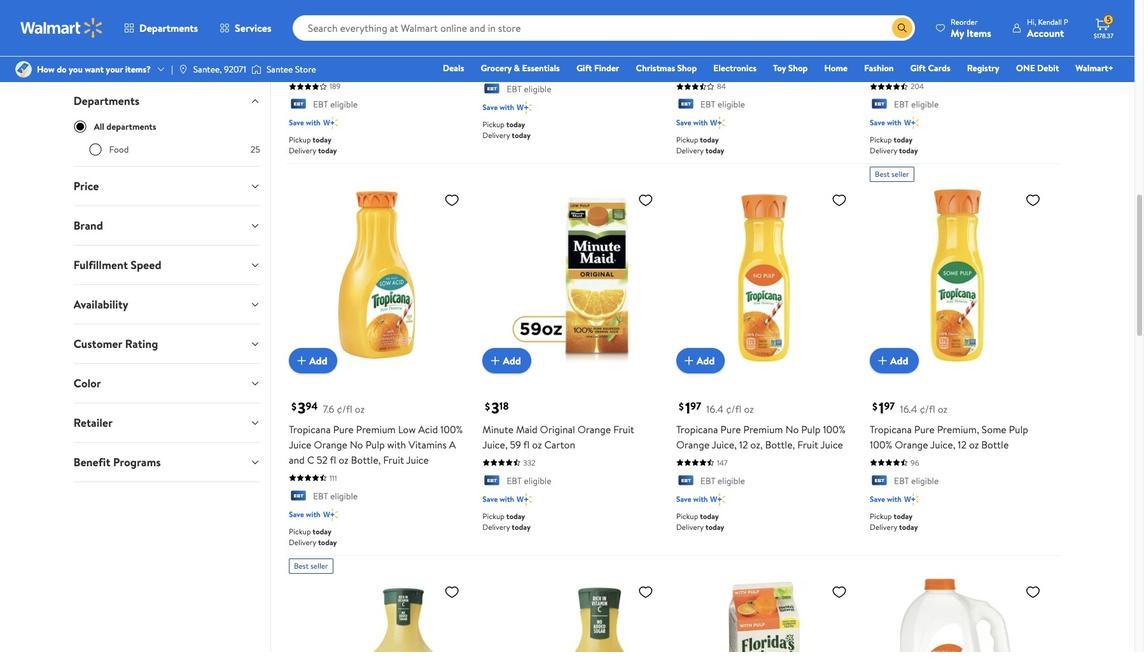 Task type: locate. For each thing, give the bounding box(es) containing it.
16.4 inside $ 1 97 16.4 ¢/fl oz tropicana pure premium, some pulp 100% orange juice, 12 oz bottle
[[901, 402, 918, 416]]

1 horizontal spatial add to cart image
[[875, 353, 891, 369]]

0 horizontal spatial ebt image
[[483, 84, 502, 96]]

0 horizontal spatial 89
[[704, 61, 715, 75]]

1 horizontal spatial gift
[[911, 62, 926, 74]]

1 64 from the left
[[694, 7, 706, 21]]

pure up 147
[[721, 423, 741, 437]]

jug down clear search field text image on the top right of page
[[870, 61, 886, 75]]

minute
[[483, 423, 514, 437]]

ebt eligible down "84"
[[701, 98, 745, 111]]

1 vertical spatial departments button
[[63, 81, 270, 120]]

christmas
[[636, 62, 675, 74]]

1 vertical spatial 94
[[306, 399, 318, 413]]

pulp inside $ 6 64 7.5 ¢/fl oz tropicana pure premium, homestyle some pulp 100% orange juice, 89 oz jug
[[898, 46, 917, 60]]

0 horizontal spatial homestyle
[[401, 31, 449, 45]]

simply non gmo vitamin c no pulp orange juice, 11.5 fl oz bottle image
[[483, 579, 659, 653]]

juice,
[[399, 46, 424, 60], [483, 46, 508, 60], [980, 46, 1005, 60], [677, 61, 702, 75], [483, 438, 508, 452], [712, 438, 737, 452], [931, 438, 956, 452]]

tropicana up fashion link
[[870, 31, 912, 45]]

no for 1
[[786, 423, 799, 437]]

add to favorites list, florida's natural orange juice with pulp 52 oz image
[[832, 585, 847, 600]]

¢/fl for $ 3 94 7.6 ¢/fl oz tropicana pure premium low acid 100% juice orange no pulp with vitamins a and c 52 fl oz bottle, fruit juice
[[337, 402, 353, 416]]

2 vertical spatial no
[[350, 438, 363, 452]]

2 premium from the left
[[744, 423, 783, 437]]

2 add to cart image from the left
[[682, 353, 697, 369]]

2 horizontal spatial juice
[[821, 438, 844, 452]]

1 7.5 from the left
[[711, 10, 723, 24]]

pulp inside $ 3 94 7.6 ¢/fl oz tropicana pure premium, homestyle some pulp 100% orange juice, 52 oz bottle
[[316, 46, 336, 60]]

walmart plus image for 3
[[517, 102, 532, 114]]

ebt image
[[483, 84, 502, 96], [677, 99, 696, 112]]

$ inside $ 1 97 16.4 ¢/fl oz tropicana pure premium no pulp 100% orange juice, 12 oz, bottle, fruit juice
[[679, 400, 684, 414]]

1 6 from the left
[[685, 5, 694, 27]]

walmart plus image for $ 1 97 16.4 ¢/fl oz tropicana pure premium no pulp 100% orange juice, 12 oz, bottle, fruit juice
[[711, 493, 726, 506]]

with inside $ 3 94 7.6 ¢/fl oz tropicana pure premium low acid 100% juice orange no pulp with vitamins a and c 52 fl oz bottle, fruit juice
[[387, 438, 406, 452]]

pure right search icon
[[915, 31, 935, 45]]

gift left finder
[[577, 62, 592, 74]]

calcium
[[677, 46, 712, 60]]

gift up the 204
[[911, 62, 926, 74]]

walmart plus image for $ 3 94 7.6 ¢/fl oz tropicana pure premium low acid 100% juice orange no pulp with vitamins a and c 52 fl oz bottle, fruit juice
[[323, 509, 338, 522]]

None radio
[[89, 143, 102, 156]]

save for $ 3 94 7.6 ¢/fl oz tropicana pure premium, homestyle some pulp 100% orange juice, 52 oz bottle
[[289, 117, 304, 128]]

1 vertical spatial best seller
[[294, 561, 328, 572]]

16.4 inside $ 1 97 16.4 ¢/fl oz tropicana pure premium no pulp 100% orange juice, 12 oz, bottle, fruit juice
[[707, 402, 724, 416]]

tropicana up calcium
[[677, 31, 718, 45]]

12 inside $ 1 97 16.4 ¢/fl oz tropicana pure premium, some pulp 100% orange juice, 12 oz bottle
[[958, 438, 967, 452]]

gmo
[[535, 31, 560, 45]]

1 horizontal spatial 52
[[426, 46, 437, 60]]

shop right toy
[[789, 62, 808, 74]]

$ for $ 6 64 7.5 ¢/fl oz tropicana pure premium, homestyle some pulp 100% orange juice, 89 oz jug
[[873, 8, 878, 22]]

homestyle
[[401, 31, 449, 45], [982, 31, 1030, 45]]

save with for $ 6 64 7.5 ¢/fl oz tropicana pure premium, homestyle some pulp 100% orange juice, 89 oz jug
[[870, 117, 902, 128]]

97 for $ 1 97 16.4 ¢/fl oz tropicana pure premium no pulp 100% orange juice, 12 oz, bottle, fruit juice
[[691, 399, 702, 413]]

7.6 inside $ 3 94 7.6 ¢/fl oz tropicana pure premium, homestyle some pulp 100% orange juice, 52 oz bottle
[[323, 10, 335, 24]]

1 horizontal spatial 64
[[888, 7, 900, 21]]

pickup today delivery today down the 111
[[289, 527, 337, 548]]

walmart image
[[20, 18, 103, 38]]

eligible down 96
[[912, 475, 939, 488]]

2 add button from the left
[[483, 348, 531, 374]]

tropicana inside $ 3 94 7.6 ¢/fl oz tropicana pure premium, homestyle some pulp 100% orange juice, 52 oz bottle
[[289, 31, 331, 45]]

pickup today delivery today down 332
[[483, 511, 531, 533]]

4 add button from the left
[[870, 348, 919, 374]]

1 97 from the left
[[691, 399, 702, 413]]

eligible down 189 at the top left
[[330, 98, 358, 111]]

eligible for $ 1 97 16.4 ¢/fl oz tropicana pure premium no pulp 100% orange juice, 12 oz, bottle, fruit juice
[[718, 475, 745, 488]]

16.4 up 96
[[901, 402, 918, 416]]

0 horizontal spatial 1
[[685, 397, 691, 419]]

1 16.4 from the left
[[707, 402, 724, 416]]

 image
[[251, 63, 262, 76]]

shop down calcium
[[678, 62, 697, 74]]

1 vertical spatial fl
[[524, 438, 530, 452]]

eligible down the 204
[[912, 98, 939, 111]]

1 horizontal spatial ebt image
[[677, 99, 696, 112]]

3 up minute
[[492, 397, 500, 419]]

1 7.6 from the top
[[323, 10, 335, 24]]

1 horizontal spatial 89
[[1007, 46, 1019, 60]]

availability
[[74, 297, 128, 313]]

want
[[85, 63, 104, 76]]

¢/fl inside $ 6 64 7.5 ¢/fl oz tropicana pure premium, no pulp calcium + vitamin d, 100% orange juice, 89 oz jug
[[725, 10, 741, 24]]

$ inside $ 3 98 7.7 ¢/fluid ounces simply non gmo high pulp orange juice, 52 fl oz bottle
[[485, 8, 490, 22]]

100% inside $ 3 94 7.6 ¢/fl oz tropicana pure premium, homestyle some pulp 100% orange juice, 52 oz bottle
[[338, 46, 361, 60]]

premium, inside $ 1 97 16.4 ¢/fl oz tropicana pure premium, some pulp 100% orange juice, 12 oz bottle
[[938, 423, 980, 437]]

no
[[788, 31, 802, 45], [786, 423, 799, 437], [350, 438, 363, 452]]

ebt eligible
[[507, 83, 552, 96], [313, 98, 358, 111], [701, 98, 745, 111], [895, 98, 939, 111], [507, 475, 552, 488], [701, 475, 745, 488], [895, 475, 939, 488], [313, 490, 358, 503]]

$ inside $ 6 64 7.5 ¢/fl oz tropicana pure premium, homestyle some pulp 100% orange juice, 89 oz jug
[[873, 8, 878, 22]]

1 add from the left
[[309, 354, 328, 368]]

 image
[[15, 61, 32, 78], [178, 64, 188, 74]]

departments up the 'all'
[[74, 93, 139, 109]]

94 inside $ 3 94 7.6 ¢/fl oz tropicana pure premium, homestyle some pulp 100% orange juice, 52 oz bottle
[[306, 7, 318, 21]]

0 vertical spatial ebt image
[[483, 84, 502, 96]]

1 94 from the top
[[306, 7, 318, 21]]

pulp inside $ 1 97 16.4 ¢/fl oz tropicana pure premium, some pulp 100% orange juice, 12 oz bottle
[[1009, 423, 1029, 437]]

christmas shop link
[[630, 61, 703, 75]]

2 shop from the left
[[789, 62, 808, 74]]

0 horizontal spatial 7.5
[[711, 10, 723, 24]]

grocery
[[481, 62, 512, 74]]

ebt image for 3
[[483, 84, 502, 96]]

tropicana up "store"
[[289, 31, 331, 45]]

homestyle for 3
[[401, 31, 449, 45]]

$ for $ 3 94 7.6 ¢/fl oz tropicana pure premium low acid 100% juice orange no pulp with vitamins a and c 52 fl oz bottle, fruit juice
[[292, 400, 297, 414]]

1 horizontal spatial  image
[[178, 64, 188, 74]]

2 1 from the left
[[879, 397, 885, 419]]

orange inside minute maid original orange fruit juice, 59 fl oz carton
[[578, 423, 611, 437]]

items
[[967, 26, 992, 40]]

walmart plus image down the 204
[[905, 117, 920, 130]]

walmart plus image down 189 at the top left
[[323, 117, 338, 130]]

89 inside $ 6 64 7.5 ¢/fl oz tropicana pure premium, homestyle some pulp 100% orange juice, 89 oz jug
[[1007, 46, 1019, 60]]

97 inside $ 1 97 16.4 ¢/fl oz tropicana pure premium, some pulp 100% orange juice, 12 oz bottle
[[885, 399, 895, 413]]

ebt eligible down 147
[[701, 475, 745, 488]]

6 for $ 6 64 7.5 ¢/fl oz tropicana pure premium, homestyle some pulp 100% orange juice, 89 oz jug
[[879, 5, 888, 27]]

1 1 from the left
[[685, 397, 691, 419]]

some inside $ 3 94 7.6 ¢/fl oz tropicana pure premium, homestyle some pulp 100% orange juice, 52 oz bottle
[[289, 46, 314, 60]]

fl right 59
[[524, 438, 530, 452]]

¢/fl for $ 1 97 16.4 ¢/fl oz tropicana pure premium, some pulp 100% orange juice, 12 oz bottle
[[920, 402, 936, 416]]

pure inside $ 3 94 7.6 ¢/fl oz tropicana pure premium low acid 100% juice orange no pulp with vitamins a and c 52 fl oz bottle, fruit juice
[[333, 423, 354, 437]]

1 horizontal spatial bottle
[[545, 46, 572, 60]]

7.6
[[323, 10, 335, 24], [323, 402, 335, 416]]

2 homestyle from the left
[[982, 31, 1030, 45]]

1
[[685, 397, 691, 419], [879, 397, 885, 419]]

1 horizontal spatial 97
[[885, 399, 895, 413]]

tropicana pure premium no pulp 100% orange juice, 12 oz, bottle, fruit juice image
[[677, 187, 852, 363]]

52 inside $ 3 94 7.6 ¢/fl oz tropicana pure premium, homestyle some pulp 100% orange juice, 52 oz bottle
[[426, 46, 437, 60]]

7.5 for $ 6 64 7.5 ¢/fl oz tropicana pure premium, no pulp calcium + vitamin d, 100% orange juice, 89 oz jug
[[711, 10, 723, 24]]

finder
[[594, 62, 620, 74]]

pickup today delivery today down &
[[483, 119, 531, 141]]

1 horizontal spatial add to cart image
[[682, 353, 697, 369]]

1 horizontal spatial shop
[[789, 62, 808, 74]]

walmart plus image down the 111
[[323, 509, 338, 522]]

1 vertical spatial seller
[[311, 561, 328, 572]]

94 inside $ 3 94 7.6 ¢/fl oz tropicana pure premium low acid 100% juice orange no pulp with vitamins a and c 52 fl oz bottle, fruit juice
[[306, 399, 318, 413]]

add to favorites list, tropicana pure premium low acid 100% juice orange no pulp with vitamins a and c 52 fl oz bottle, fruit juice image
[[445, 193, 460, 208]]

pulp inside $ 3 94 7.6 ¢/fl oz tropicana pure premium low acid 100% juice orange no pulp with vitamins a and c 52 fl oz bottle, fruit juice
[[366, 438, 385, 452]]

12 for $ 1 97 16.4 ¢/fl oz tropicana pure premium, some pulp 100% orange juice, 12 oz bottle
[[958, 438, 967, 452]]

premium up oz, on the bottom right of the page
[[744, 423, 783, 437]]

pure up the 111
[[333, 423, 354, 437]]

brand button
[[63, 206, 270, 245]]

premium left "low"
[[356, 423, 396, 437]]

0 vertical spatial best
[[875, 169, 890, 180]]

1 vertical spatial no
[[786, 423, 799, 437]]

homestyle inside $ 3 94 7.6 ¢/fl oz tropicana pure premium, homestyle some pulp 100% orange juice, 52 oz bottle
[[401, 31, 449, 45]]

pure inside $ 6 64 7.5 ¢/fl oz tropicana pure premium, no pulp calcium + vitamin d, 100% orange juice, 89 oz jug
[[721, 31, 741, 45]]

3
[[298, 5, 306, 27], [492, 5, 500, 27], [298, 397, 306, 419], [492, 397, 500, 419]]

pulp inside $ 1 97 16.4 ¢/fl oz tropicana pure premium no pulp 100% orange juice, 12 oz, bottle, fruit juice
[[802, 423, 821, 437]]

add to cart image
[[294, 353, 309, 369], [682, 353, 697, 369]]

2 vertical spatial bottle
[[982, 438, 1009, 452]]

ebt eligible down 189 at the top left
[[313, 98, 358, 111]]

departments button down |
[[63, 81, 270, 120]]

0 vertical spatial 7.6
[[323, 10, 335, 24]]

with for $ 1 97 16.4 ¢/fl oz tropicana pure premium, some pulp 100% orange juice, 12 oz bottle
[[887, 494, 902, 505]]

premium, inside $ 6 64 7.5 ¢/fl oz tropicana pure premium, homestyle some pulp 100% orange juice, 89 oz jug
[[938, 31, 980, 45]]

pickup today delivery today for $ 3 98 7.7 ¢/fluid ounces simply non gmo high pulp orange juice, 52 fl oz bottle
[[483, 119, 531, 141]]

bottle inside $ 1 97 16.4 ¢/fl oz tropicana pure premium, some pulp 100% orange juice, 12 oz bottle
[[982, 438, 1009, 452]]

customer rating tab
[[63, 325, 270, 364]]

7.5 inside $ 6 64 7.5 ¢/fl oz tropicana pure premium, no pulp calcium + vitamin d, 100% orange juice, 89 oz jug
[[711, 10, 723, 24]]

97 inside $ 1 97 16.4 ¢/fl oz tropicana pure premium no pulp 100% orange juice, 12 oz, bottle, fruit juice
[[691, 399, 702, 413]]

0 horizontal spatial jug
[[730, 61, 745, 75]]

premium, for $ 3 94 7.6 ¢/fl oz tropicana pure premium, homestyle some pulp 100% orange juice, 52 oz bottle
[[356, 31, 398, 45]]

pickup today delivery today down the 204
[[870, 135, 918, 156]]

2 7.5 from the left
[[905, 10, 916, 24]]

juice, inside $ 1 97 16.4 ¢/fl oz tropicana pure premium no pulp 100% orange juice, 12 oz, bottle, fruit juice
[[712, 438, 737, 452]]

delivery for $ 3 94 7.6 ¢/fl oz tropicana pure premium low acid 100% juice orange no pulp with vitamins a and c 52 fl oz bottle, fruit juice
[[289, 537, 316, 548]]

add button for 7.6 ¢/fl oz
[[289, 348, 338, 374]]

 image for santee, 92071
[[178, 64, 188, 74]]

100% inside $ 1 97 16.4 ¢/fl oz tropicana pure premium, some pulp 100% orange juice, 12 oz bottle
[[870, 438, 893, 452]]

1 vertical spatial ebt image
[[677, 99, 696, 112]]

add to favorites list, tropicana pure premium no pulp 100% orange juice, 12 oz, bottle, fruit juice image
[[832, 193, 847, 208]]

7.5 right clear search field text image on the top right of page
[[905, 10, 916, 24]]

2 horizontal spatial bottle
[[982, 438, 1009, 452]]

3 add button from the left
[[677, 348, 725, 374]]

3 inside $ 3 98 7.7 ¢/fluid ounces simply non gmo high pulp orange juice, 52 fl oz bottle
[[492, 5, 500, 27]]

0 horizontal spatial add to cart image
[[294, 353, 309, 369]]

add to favorites list, simply non gmo orange juice no pulp, 52 fl oz bottle image
[[445, 585, 460, 600]]

$ inside $ 3 94 7.6 ¢/fl oz tropicana pure premium low acid 100% juice orange no pulp with vitamins a and c 52 fl oz bottle, fruit juice
[[292, 400, 297, 414]]

1 horizontal spatial 6
[[879, 5, 888, 27]]

7.6 inside $ 3 94 7.6 ¢/fl oz tropicana pure premium low acid 100% juice orange no pulp with vitamins a and c 52 fl oz bottle, fruit juice
[[323, 402, 335, 416]]

pure up 96
[[915, 423, 935, 437]]

add button for 16.4 ¢/fl oz
[[677, 348, 725, 374]]

0 horizontal spatial add to cart image
[[488, 353, 503, 369]]

tropicana pure premium low acid 100% juice orange no pulp with vitamins a and c 52 fl oz bottle, fruit juice image
[[289, 187, 465, 363]]

1 horizontal spatial some
[[870, 46, 895, 60]]

64 inside $ 6 64 7.5 ¢/fl oz tropicana pure premium, homestyle some pulp 100% orange juice, 89 oz jug
[[888, 7, 900, 21]]

6 inside $ 6 64 7.5 ¢/fl oz tropicana pure premium, homestyle some pulp 100% orange juice, 89 oz jug
[[879, 5, 888, 27]]

0 horizontal spatial  image
[[15, 61, 32, 78]]

1 horizontal spatial 16.4
[[901, 402, 918, 416]]

2 94 from the top
[[306, 399, 318, 413]]

1 horizontal spatial premium
[[744, 423, 783, 437]]

1 vertical spatial bottle
[[289, 61, 316, 75]]

pure for $ 6 64 7.5 ¢/fl oz tropicana pure premium, homestyle some pulp 100% orange juice, 89 oz jug
[[915, 31, 935, 45]]

shop
[[678, 62, 697, 74], [789, 62, 808, 74]]

6 inside $ 6 64 7.5 ¢/fl oz tropicana pure premium, no pulp calcium + vitamin d, 100% orange juice, 89 oz jug
[[685, 5, 694, 27]]

52 inside $ 3 98 7.7 ¢/fluid ounces simply non gmo high pulp orange juice, 52 fl oz bottle
[[510, 46, 521, 60]]

2 horizontal spatial fruit
[[798, 438, 819, 452]]

2 64 from the left
[[888, 7, 900, 21]]

premium, inside $ 6 64 7.5 ¢/fl oz tropicana pure premium, no pulp calcium + vitamin d, 100% orange juice, 89 oz jug
[[744, 31, 786, 45]]

0 horizontal spatial bottle,
[[351, 453, 381, 467]]

gift cards
[[911, 62, 951, 74]]

1 vertical spatial bottle,
[[351, 453, 381, 467]]

c
[[307, 453, 314, 467]]

0 horizontal spatial 97
[[691, 399, 702, 413]]

2 jug from the left
[[870, 61, 886, 75]]

455
[[523, 66, 537, 77]]

acid
[[418, 423, 438, 437]]

1 shop from the left
[[678, 62, 697, 74]]

100% inside $ 6 64 7.5 ¢/fl oz tropicana pure premium, homestyle some pulp 100% orange juice, 89 oz jug
[[919, 46, 942, 60]]

1 horizontal spatial 12
[[958, 438, 967, 452]]

0 horizontal spatial walmart plus image
[[517, 102, 532, 114]]

homestyle down 'hi,'
[[982, 31, 1030, 45]]

walmart plus image down 332
[[517, 493, 532, 506]]

hi,
[[1027, 16, 1037, 27]]

juice, inside $ 3 94 7.6 ¢/fl oz tropicana pure premium, homestyle some pulp 100% orange juice, 52 oz bottle
[[399, 46, 424, 60]]

0 vertical spatial seller
[[892, 169, 910, 180]]

tropicana inside $ 3 94 7.6 ¢/fl oz tropicana pure premium low acid 100% juice orange no pulp with vitamins a and c 52 fl oz bottle, fruit juice
[[289, 423, 331, 437]]

1 horizontal spatial walmart plus image
[[711, 117, 726, 130]]

ebt eligible for $ 1 97 16.4 ¢/fl oz tropicana pure premium, some pulp 100% orange juice, 12 oz bottle
[[895, 475, 939, 488]]

bottle, inside $ 1 97 16.4 ¢/fl oz tropicana pure premium no pulp 100% orange juice, 12 oz, bottle, fruit juice
[[766, 438, 795, 452]]

3 add from the left
[[697, 354, 715, 368]]

tropicana inside $ 1 97 16.4 ¢/fl oz tropicana pure premium no pulp 100% orange juice, 12 oz, bottle, fruit juice
[[677, 423, 718, 437]]

1 horizontal spatial juice
[[406, 453, 429, 467]]

tropicana for $ 6 64 7.5 ¢/fl oz tropicana pure premium, homestyle some pulp 100% orange juice, 89 oz jug
[[870, 31, 912, 45]]

64
[[694, 7, 706, 21], [888, 7, 900, 21]]

25
[[251, 143, 260, 156]]

premium, inside $ 3 94 7.6 ¢/fl oz tropicana pure premium, homestyle some pulp 100% orange juice, 52 oz bottle
[[356, 31, 398, 45]]

2 horizontal spatial 52
[[510, 46, 521, 60]]

0 horizontal spatial 52
[[317, 453, 328, 467]]

gift for gift cards
[[911, 62, 926, 74]]

$ inside $ 6 64 7.5 ¢/fl oz tropicana pure premium, no pulp calcium + vitamin d, 100% orange juice, 89 oz jug
[[679, 8, 684, 22]]

today
[[507, 119, 525, 130], [512, 130, 531, 141], [313, 135, 332, 145], [700, 135, 719, 145], [894, 135, 913, 145], [318, 145, 337, 156], [706, 145, 725, 156], [900, 145, 918, 156], [507, 511, 525, 522], [700, 511, 719, 522], [894, 511, 913, 522], [512, 522, 531, 533], [706, 522, 725, 533], [900, 522, 918, 533], [313, 527, 332, 537], [318, 537, 337, 548]]

89 down +
[[704, 61, 715, 75]]

premium inside $ 3 94 7.6 ¢/fl oz tropicana pure premium low acid 100% juice orange no pulp with vitamins a and c 52 fl oz bottle, fruit juice
[[356, 423, 396, 437]]

add
[[309, 354, 328, 368], [503, 354, 521, 368], [697, 354, 715, 368], [891, 354, 909, 368]]

1 horizontal spatial 1
[[879, 397, 885, 419]]

1 vertical spatial departments
[[74, 93, 139, 109]]

fl
[[524, 46, 530, 60], [524, 438, 530, 452], [330, 453, 336, 467]]

1 jug from the left
[[730, 61, 745, 75]]

retailer tab
[[63, 404, 270, 442]]

1 vertical spatial best
[[294, 561, 309, 572]]

juice, inside $ 1 97 16.4 ¢/fl oz tropicana pure premium, some pulp 100% orange juice, 12 oz bottle
[[931, 438, 956, 452]]

3 for $ 3 94 7.6 ¢/fl oz tropicana pure premium, homestyle some pulp 100% orange juice, 52 oz bottle
[[298, 5, 306, 27]]

¢/fl for $ 3 94 7.6 ¢/fl oz tropicana pure premium, homestyle some pulp 100% orange juice, 52 oz bottle
[[337, 10, 353, 24]]

walmart plus image down "84"
[[711, 117, 726, 130]]

ebt image for $ 1 97 16.4 ¢/fl oz tropicana pure premium no pulp 100% orange juice, 12 oz, bottle, fruit juice
[[677, 476, 696, 488]]

1 vertical spatial walmart plus image
[[711, 117, 726, 130]]

speed
[[131, 257, 161, 273]]

orange inside $ 1 97 16.4 ¢/fl oz tropicana pure premium, some pulp 100% orange juice, 12 oz bottle
[[895, 438, 929, 452]]

d,
[[760, 46, 770, 60]]

a
[[449, 438, 456, 452]]

0 horizontal spatial bottle
[[289, 61, 316, 75]]

189
[[330, 81, 341, 92]]

2 6 from the left
[[879, 5, 888, 27]]

0 vertical spatial fl
[[524, 46, 530, 60]]

1 premium from the left
[[356, 423, 396, 437]]

oz,
[[751, 438, 763, 452]]

$ inside $ 3 94 7.6 ¢/fl oz tropicana pure premium, homestyle some pulp 100% orange juice, 52 oz bottle
[[292, 8, 297, 22]]

1 horizontal spatial fruit
[[614, 423, 635, 437]]

1 vertical spatial 7.6
[[323, 402, 335, 416]]

eligible down 455
[[524, 83, 552, 96]]

1 homestyle from the left
[[401, 31, 449, 45]]

3 right services
[[298, 5, 306, 27]]

1 horizontal spatial 7.5
[[905, 10, 916, 24]]

eligible for $ 6 64 7.5 ¢/fl oz tropicana pure premium, homestyle some pulp 100% orange juice, 89 oz jug
[[912, 98, 939, 111]]

fl inside minute maid original orange fruit juice, 59 fl oz carton
[[524, 438, 530, 452]]

0 horizontal spatial gift
[[577, 62, 592, 74]]

customer rating
[[74, 336, 158, 352]]

0 vertical spatial no
[[788, 31, 802, 45]]

price
[[74, 178, 99, 194]]

walmart plus image down 96
[[905, 493, 920, 506]]

ebt eligible down 455
[[507, 83, 552, 96]]

homestyle up deals link
[[401, 31, 449, 45]]

fl down non
[[524, 46, 530, 60]]

premium, for $ 1 97 16.4 ¢/fl oz tropicana pure premium, some pulp 100% orange juice, 12 oz bottle
[[938, 423, 980, 437]]

89
[[1007, 46, 1019, 60], [704, 61, 715, 75]]

all departments
[[94, 120, 156, 133]]

1 vertical spatial fruit
[[798, 438, 819, 452]]

1 add to cart image from the left
[[488, 353, 503, 369]]

save with for $ 3 98 7.7 ¢/fluid ounces simply non gmo high pulp orange juice, 52 fl oz bottle
[[483, 102, 514, 113]]

1 horizontal spatial jug
[[870, 61, 886, 75]]

services
[[235, 21, 272, 35]]

pure up 189 at the top left
[[333, 31, 354, 45]]

ebt image
[[289, 99, 308, 112], [870, 99, 889, 112], [483, 476, 502, 488], [677, 476, 696, 488], [870, 476, 889, 488], [289, 491, 308, 504]]

ebt for $ 1 97 16.4 ¢/fl oz tropicana pure premium no pulp 100% orange juice, 12 oz, bottle, fruit juice
[[701, 475, 716, 488]]

94 up "store"
[[306, 7, 318, 21]]

2 vertical spatial fruit
[[383, 453, 404, 467]]

pickup today delivery today down 96
[[870, 511, 918, 533]]

2 12 from the left
[[958, 438, 967, 452]]

3 up and
[[298, 397, 306, 419]]

0 horizontal spatial some
[[289, 46, 314, 60]]

benefit programs tab
[[63, 443, 270, 482]]

save with for $ 1 97 16.4 ¢/fl oz tropicana pure premium no pulp 100% orange juice, 12 oz, bottle, fruit juice
[[677, 494, 708, 505]]

orange inside $ 6 64 7.5 ¢/fl oz tropicana pure premium, homestyle some pulp 100% orange juice, 89 oz jug
[[944, 46, 978, 60]]

5
[[1107, 14, 1111, 25]]

with for $ 1 97 16.4 ¢/fl oz tropicana pure premium no pulp 100% orange juice, 12 oz, bottle, fruit juice
[[694, 494, 708, 505]]

premium, for $ 6 64 7.5 ¢/fl oz tropicana pure premium, homestyle some pulp 100% orange juice, 89 oz jug
[[938, 31, 980, 45]]

&
[[514, 62, 520, 74]]

walmart+
[[1076, 62, 1114, 74]]

departments tab
[[63, 81, 270, 120]]

eligible down the 111
[[330, 490, 358, 503]]

0 vertical spatial departments
[[139, 21, 198, 35]]

3 for $ 3 18
[[492, 397, 500, 419]]

$ for $ 1 97 16.4 ¢/fl oz tropicana pure premium, some pulp 100% orange juice, 12 oz bottle
[[873, 400, 878, 414]]

pickup for $ 6 64 7.5 ¢/fl oz tropicana pure premium, no pulp calcium + vitamin d, 100% orange juice, 89 oz jug
[[677, 135, 699, 145]]

tropicana up 147
[[677, 423, 718, 437]]

tropicana up c
[[289, 423, 331, 437]]

walmart plus image
[[517, 102, 532, 114], [711, 117, 726, 130]]

0 horizontal spatial shop
[[678, 62, 697, 74]]

save
[[483, 102, 498, 113], [289, 117, 304, 128], [677, 117, 692, 128], [870, 117, 886, 128], [483, 494, 498, 505], [677, 494, 692, 505], [870, 494, 886, 505], [289, 509, 304, 520]]

no inside $ 1 97 16.4 ¢/fl oz tropicana pure premium no pulp 100% orange juice, 12 oz, bottle, fruit juice
[[786, 423, 799, 437]]

shop for christmas shop
[[678, 62, 697, 74]]

¢/fl for $ 1 97 16.4 ¢/fl oz tropicana pure premium no pulp 100% orange juice, 12 oz, bottle, fruit juice
[[726, 402, 742, 416]]

delivery for $ 6 64 7.5 ¢/fl oz tropicana pure premium, no pulp calcium + vitamin d, 100% orange juice, 89 oz jug
[[677, 145, 704, 156]]

pure inside $ 1 97 16.4 ¢/fl oz tropicana pure premium no pulp 100% orange juice, 12 oz, bottle, fruit juice
[[721, 423, 741, 437]]

0 vertical spatial fruit
[[614, 423, 635, 437]]

1 horizontal spatial homestyle
[[982, 31, 1030, 45]]

my
[[951, 26, 965, 40]]

0 vertical spatial walmart plus image
[[517, 102, 532, 114]]

0 horizontal spatial best seller
[[294, 561, 328, 572]]

fruit
[[614, 423, 635, 437], [798, 438, 819, 452], [383, 453, 404, 467]]

ebt eligible for $ 3 94 7.6 ¢/fl oz tropicana pure premium, homestyle some pulp 100% orange juice, 52 oz bottle
[[313, 98, 358, 111]]

toy shop
[[774, 62, 808, 74]]

one
[[1017, 62, 1036, 74]]

pickup today delivery today down 147
[[677, 511, 725, 533]]

fl up the 111
[[330, 453, 336, 467]]

7.5 up +
[[711, 10, 723, 24]]

2 add to cart image from the left
[[875, 353, 891, 369]]

tropicana inside $ 6 64 7.5 ¢/fl oz tropicana pure premium, no pulp calcium + vitamin d, 100% orange juice, 89 oz jug
[[677, 31, 718, 45]]

0 vertical spatial 94
[[306, 7, 318, 21]]

items?
[[125, 63, 151, 76]]

add to cart image for tropicana pure premium, some pulp 100% orange juice, 12 oz bottle image
[[875, 353, 891, 369]]

1 inside $ 1 97 16.4 ¢/fl oz tropicana pure premium no pulp 100% orange juice, 12 oz, bottle, fruit juice
[[685, 397, 691, 419]]

walmart plus image for $ 3 94 7.6 ¢/fl oz tropicana pure premium, homestyle some pulp 100% orange juice, 52 oz bottle
[[323, 117, 338, 130]]

programs
[[113, 455, 161, 470]]

pure
[[333, 31, 354, 45], [721, 31, 741, 45], [915, 31, 935, 45], [333, 423, 354, 437], [721, 423, 741, 437], [915, 423, 935, 437]]

gift
[[577, 62, 592, 74], [911, 62, 926, 74]]

tropicana for $ 6 64 7.5 ¢/fl oz tropicana pure premium, no pulp calcium + vitamin d, 100% orange juice, 89 oz jug
[[677, 31, 718, 45]]

grocery & essentials link
[[475, 61, 566, 75]]

with for $ 3 94 7.6 ¢/fl oz tropicana pure premium low acid 100% juice orange no pulp with vitamins a and c 52 fl oz bottle, fruit juice
[[306, 509, 321, 520]]

2 16.4 from the left
[[901, 402, 918, 416]]

89 up one
[[1007, 46, 1019, 60]]

you
[[69, 63, 83, 76]]

juice
[[289, 438, 312, 452], [821, 438, 844, 452], [406, 453, 429, 467]]

add button for 3
[[483, 348, 531, 374]]

ebt eligible down the 204
[[895, 98, 939, 111]]

walmart plus image
[[323, 117, 338, 130], [905, 117, 920, 130], [517, 493, 532, 506], [711, 493, 726, 506], [905, 493, 920, 506], [323, 509, 338, 522]]

pure inside $ 1 97 16.4 ¢/fl oz tropicana pure premium, some pulp 100% orange juice, 12 oz bottle
[[915, 423, 935, 437]]

some
[[289, 46, 314, 60], [870, 46, 895, 60], [982, 423, 1007, 437]]

save for $ 1 97 16.4 ¢/fl oz tropicana pure premium, some pulp 100% orange juice, 12 oz bottle
[[870, 494, 886, 505]]

tropicana inside $ 6 64 7.5 ¢/fl oz tropicana pure premium, homestyle some pulp 100% orange juice, 89 oz jug
[[870, 31, 912, 45]]

departments up |
[[139, 21, 198, 35]]

ebt eligible down 332
[[507, 475, 552, 488]]

no inside $ 6 64 7.5 ¢/fl oz tropicana pure premium, no pulp calcium + vitamin d, 100% orange juice, 89 oz jug
[[788, 31, 802, 45]]

departments button
[[113, 13, 209, 43], [63, 81, 270, 120]]

oz inside $ 1 97 16.4 ¢/fl oz tropicana pure premium no pulp 100% orange juice, 12 oz, bottle, fruit juice
[[744, 402, 754, 416]]

64 inside $ 6 64 7.5 ¢/fl oz tropicana pure premium, no pulp calcium + vitamin d, 100% orange juice, 89 oz jug
[[694, 7, 706, 21]]

electronics
[[714, 62, 757, 74]]

ebt image down grocery at the top of the page
[[483, 84, 502, 96]]

94 up c
[[306, 399, 318, 413]]

2 vertical spatial fl
[[330, 453, 336, 467]]

 image right |
[[178, 64, 188, 74]]

pickup today delivery today right the 25
[[289, 135, 337, 156]]

add to favorites list, minute maid original orange fruit juice, 59 fl oz carton image
[[638, 193, 654, 208]]

$ for $ 6 64 7.5 ¢/fl oz tropicana pure premium, no pulp calcium + vitamin d, 100% orange juice, 89 oz jug
[[679, 8, 684, 22]]

1 horizontal spatial bottle,
[[766, 438, 795, 452]]

2 add from the left
[[503, 354, 521, 368]]

pure inside $ 3 94 7.6 ¢/fl oz tropicana pure premium, homestyle some pulp 100% orange juice, 52 oz bottle
[[333, 31, 354, 45]]

0 horizontal spatial 64
[[694, 7, 706, 21]]

pure up vitamin
[[721, 31, 741, 45]]

fulfillment speed
[[74, 257, 161, 273]]

ebt eligible for $ 6 64 7.5 ¢/fl oz tropicana pure premium, no pulp calcium + vitamin d, 100% orange juice, 89 oz jug
[[701, 98, 745, 111]]

add to cart image
[[488, 353, 503, 369], [875, 353, 891, 369]]

0 horizontal spatial fruit
[[383, 453, 404, 467]]

0 horizontal spatial seller
[[311, 561, 328, 572]]

6 left search icon
[[879, 5, 888, 27]]

16.4 up 147
[[707, 402, 724, 416]]

eligible down "84"
[[718, 98, 745, 111]]

64 up search icon
[[888, 7, 900, 21]]

2 97 from the left
[[885, 399, 895, 413]]

pickup today delivery today down "84"
[[677, 135, 725, 156]]

0 vertical spatial bottle
[[545, 46, 572, 60]]

2 horizontal spatial some
[[982, 423, 1007, 437]]

 image left "how"
[[15, 61, 32, 78]]

tropicana up 96
[[870, 423, 912, 437]]

bottle inside $ 3 98 7.7 ¢/fluid ounces simply non gmo high pulp orange juice, 52 fl oz bottle
[[545, 46, 572, 60]]

juice, inside minute maid original orange fruit juice, 59 fl oz carton
[[483, 438, 508, 452]]

3 up simply
[[492, 5, 500, 27]]

jug down vitamin
[[730, 61, 745, 75]]

¢/fl inside $ 6 64 7.5 ¢/fl oz tropicana pure premium, homestyle some pulp 100% orange juice, 89 oz jug
[[919, 10, 934, 24]]

ebt eligible down the 111
[[313, 490, 358, 503]]

pickup today delivery today for $ 6 64 7.5 ¢/fl oz tropicana pure premium, homestyle some pulp 100% orange juice, 89 oz jug
[[870, 135, 918, 156]]

6 up calcium
[[685, 5, 694, 27]]

some inside $ 6 64 7.5 ¢/fl oz tropicana pure premium, homestyle some pulp 100% orange juice, 89 oz jug
[[870, 46, 895, 60]]

departments button up |
[[113, 13, 209, 43]]

1 12 from the left
[[740, 438, 748, 452]]

walmart plus image down 455
[[517, 102, 532, 114]]

1 vertical spatial 89
[[704, 61, 715, 75]]

bottle
[[545, 46, 572, 60], [289, 61, 316, 75], [982, 438, 1009, 452]]

no inside $ 3 94 7.6 ¢/fl oz tropicana pure premium low acid 100% juice orange no pulp with vitamins a and c 52 fl oz bottle, fruit juice
[[350, 438, 363, 452]]

pickup today delivery today for $ 1 97 16.4 ¢/fl oz tropicana pure premium, some pulp 100% orange juice, 12 oz bottle
[[870, 511, 918, 533]]

16.4 for $ 1 97 16.4 ¢/fl oz tropicana pure premium, some pulp 100% orange juice, 12 oz bottle
[[901, 402, 918, 416]]

$ for $ 3 98 7.7 ¢/fluid ounces simply non gmo high pulp orange juice, 52 fl oz bottle
[[485, 8, 490, 22]]

3 inside $ 3 94 7.6 ¢/fl oz tropicana pure premium, homestyle some pulp 100% orange juice, 52 oz bottle
[[298, 5, 306, 27]]

0 horizontal spatial 16.4
[[707, 402, 724, 416]]

cards
[[928, 62, 951, 74]]

2 7.6 from the top
[[323, 402, 335, 416]]

ebt eligible down 96
[[895, 475, 939, 488]]

oz inside minute maid original orange fruit juice, 59 fl oz carton
[[532, 438, 542, 452]]

1 gift from the left
[[577, 62, 592, 74]]

0 vertical spatial bottle,
[[766, 438, 795, 452]]

santee,
[[193, 63, 222, 76]]

walmart plus image down 147
[[711, 493, 726, 506]]

bottle, right oz, on the bottom right of the page
[[766, 438, 795, 452]]

3 inside $ 3 94 7.6 ¢/fl oz tropicana pure premium low acid 100% juice orange no pulp with vitamins a and c 52 fl oz bottle, fruit juice
[[298, 397, 306, 419]]

$ for $ 3 18
[[485, 400, 490, 414]]

eligible down 147
[[718, 475, 745, 488]]

rating
[[125, 336, 158, 352]]

¢/fl inside $ 1 97 16.4 ¢/fl oz tropicana pure premium, some pulp 100% orange juice, 12 oz bottle
[[920, 402, 936, 416]]

tropicana for $ 1 97 16.4 ¢/fl oz tropicana pure premium, some pulp 100% orange juice, 12 oz bottle
[[870, 423, 912, 437]]

64 up calcium
[[694, 7, 706, 21]]

bottle, right c
[[351, 453, 381, 467]]

0 vertical spatial 89
[[1007, 46, 1019, 60]]

jug
[[730, 61, 745, 75], [870, 61, 886, 75]]

16.4
[[707, 402, 724, 416], [901, 402, 918, 416]]

12 inside $ 1 97 16.4 ¢/fl oz tropicana pure premium no pulp 100% orange juice, 12 oz, bottle, fruit juice
[[740, 438, 748, 452]]

0 horizontal spatial 12
[[740, 438, 748, 452]]

1 add to cart image from the left
[[294, 353, 309, 369]]

search icon image
[[898, 23, 908, 33]]

color
[[74, 376, 101, 392]]

12
[[740, 438, 748, 452], [958, 438, 967, 452]]

tropicana
[[289, 31, 331, 45], [677, 31, 718, 45], [870, 31, 912, 45], [289, 423, 331, 437], [677, 423, 718, 437], [870, 423, 912, 437]]

1 add button from the left
[[289, 348, 338, 374]]

12 for $ 1 97 16.4 ¢/fl oz tropicana pure premium no pulp 100% orange juice, 12 oz, bottle, fruit juice
[[740, 438, 748, 452]]

oz
[[355, 10, 365, 24], [743, 10, 753, 24], [937, 10, 947, 24], [439, 46, 449, 60], [532, 46, 542, 60], [1021, 46, 1031, 60], [718, 61, 728, 75], [355, 402, 365, 416], [744, 402, 754, 416], [938, 402, 948, 416], [532, 438, 542, 452], [970, 438, 979, 452], [339, 453, 349, 467]]

pulp inside $ 3 98 7.7 ¢/fluid ounces simply non gmo high pulp orange juice, 52 fl oz bottle
[[586, 31, 605, 45]]

0 vertical spatial best seller
[[875, 169, 910, 180]]

save with for $ 3 94 7.6 ¢/fl oz tropicana pure premium low acid 100% juice orange no pulp with vitamins a and c 52 fl oz bottle, fruit juice
[[289, 509, 321, 520]]

2 gift from the left
[[911, 62, 926, 74]]

1 horizontal spatial best seller
[[875, 169, 910, 180]]

7.5 inside $ 6 64 7.5 ¢/fl oz tropicana pure premium, homestyle some pulp 100% orange juice, 89 oz jug
[[905, 10, 916, 24]]

ebt for $ 1 97 16.4 ¢/fl oz tropicana pure premium, some pulp 100% orange juice, 12 oz bottle
[[895, 475, 910, 488]]

pulp inside $ 6 64 7.5 ¢/fl oz tropicana pure premium, no pulp calcium + vitamin d, 100% orange juice, 89 oz jug
[[804, 31, 823, 45]]

premium inside $ 1 97 16.4 ¢/fl oz tropicana pure premium no pulp 100% orange juice, 12 oz, bottle, fruit juice
[[744, 423, 783, 437]]

add button
[[289, 348, 338, 374], [483, 348, 531, 374], [677, 348, 725, 374], [870, 348, 919, 374]]

ebt image down christmas shop link
[[677, 99, 696, 112]]

¢/fl inside $ 3 94 7.6 ¢/fl oz tropicana pure premium low acid 100% juice orange no pulp with vitamins a and c 52 fl oz bottle, fruit juice
[[337, 402, 353, 416]]

0 horizontal spatial 6
[[685, 5, 694, 27]]

0 horizontal spatial premium
[[356, 423, 396, 437]]

juice, inside $ 6 64 7.5 ¢/fl oz tropicana pure premium, no pulp calcium + vitamin d, 100% orange juice, 89 oz jug
[[677, 61, 702, 75]]

fashion link
[[859, 61, 900, 75]]

¢/fl inside $ 1 97 16.4 ¢/fl oz tropicana pure premium no pulp 100% orange juice, 12 oz, bottle, fruit juice
[[726, 402, 742, 416]]



Task type: vqa. For each thing, say whether or not it's contained in the screenshot.
first "Homestyle" from left
yes



Task type: describe. For each thing, give the bounding box(es) containing it.
$ 3 98 7.7 ¢/fluid ounces simply non gmo high pulp orange juice, 52 fl oz bottle
[[483, 5, 641, 60]]

availability button
[[63, 285, 270, 324]]

pickup today delivery today for $ 3 94 7.6 ¢/fl oz tropicana pure premium, homestyle some pulp 100% orange juice, 52 oz bottle
[[289, 135, 337, 156]]

juice, inside $ 6 64 7.5 ¢/fl oz tropicana pure premium, homestyle some pulp 100% orange juice, 89 oz jug
[[980, 46, 1005, 60]]

ebt eligible for $ 3 98 7.7 ¢/fluid ounces simply non gmo high pulp orange juice, 52 fl oz bottle
[[507, 83, 552, 96]]

94 for $ 3 94 7.6 ¢/fl oz tropicana pure premium, homestyle some pulp 100% orange juice, 52 oz bottle
[[306, 7, 318, 21]]

Search search field
[[293, 15, 916, 41]]

$ for $ 3 94 7.6 ¢/fl oz tropicana pure premium, homestyle some pulp 100% orange juice, 52 oz bottle
[[292, 8, 297, 22]]

pure for $ 3 94 7.6 ¢/fl oz tropicana pure premium low acid 100% juice orange no pulp with vitamins a and c 52 fl oz bottle, fruit juice
[[333, 423, 354, 437]]

delivery for $ 6 64 7.5 ¢/fl oz tropicana pure premium, homestyle some pulp 100% orange juice, 89 oz jug
[[870, 145, 898, 156]]

homestyle for 6
[[982, 31, 1030, 45]]

benefit programs
[[74, 455, 161, 470]]

100% inside $ 6 64 7.5 ¢/fl oz tropicana pure premium, no pulp calcium + vitamin d, 100% orange juice, 89 oz jug
[[772, 46, 794, 60]]

7.6 for $ 3 94 7.6 ¢/fl oz tropicana pure premium, homestyle some pulp 100% orange juice, 52 oz bottle
[[323, 10, 335, 24]]

with for $ 3 98 7.7 ¢/fluid ounces simply non gmo high pulp orange juice, 52 fl oz bottle
[[500, 102, 514, 113]]

premium, for $ 6 64 7.5 ¢/fl oz tropicana pure premium, no pulp calcium + vitamin d, 100% orange juice, 89 oz jug
[[744, 31, 786, 45]]

price button
[[63, 167, 270, 206]]

minute maid original orange fruit juice, 59 fl oz carton image
[[483, 187, 659, 363]]

fruit inside minute maid original orange fruit juice, 59 fl oz carton
[[614, 423, 635, 437]]

fruit inside $ 3 94 7.6 ¢/fl oz tropicana pure premium low acid 100% juice orange no pulp with vitamins a and c 52 fl oz bottle, fruit juice
[[383, 453, 404, 467]]

$ 1 97 16.4 ¢/fl oz tropicana pure premium, some pulp 100% orange juice, 12 oz bottle
[[870, 397, 1029, 452]]

pure for $ 6 64 7.5 ¢/fl oz tropicana pure premium, no pulp calcium + vitamin d, 100% orange juice, 89 oz jug
[[721, 31, 741, 45]]

high
[[562, 31, 583, 45]]

christmas shop
[[636, 62, 697, 74]]

gift finder
[[577, 62, 620, 74]]

add to favorites list, tropicana pure premium 100% orange juice original no pulp 128 fl oz jug image
[[1026, 585, 1041, 600]]

100% inside $ 3 94 7.6 ¢/fl oz tropicana pure premium low acid 100% juice orange no pulp with vitamins a and c 52 fl oz bottle, fruit juice
[[441, 423, 463, 437]]

$ 6 64 7.5 ¢/fl oz tropicana pure premium, no pulp calcium + vitamin d, 100% orange juice, 89 oz jug
[[677, 5, 830, 75]]

toy shop link
[[768, 61, 814, 75]]

bottle for 3
[[545, 46, 572, 60]]

departments
[[106, 120, 156, 133]]

customer
[[74, 336, 122, 352]]

$ 6 64 7.5 ¢/fl oz tropicana pure premium, homestyle some pulp 100% orange juice, 89 oz jug
[[870, 5, 1031, 75]]

hi, kendall p account
[[1027, 16, 1069, 40]]

0 horizontal spatial juice
[[289, 438, 312, 452]]

with for $ 6 64 7.5 ¢/fl oz tropicana pure premium, no pulp calcium + vitamin d, 100% orange juice, 89 oz jug
[[694, 117, 708, 128]]

how do you want your items?
[[37, 63, 151, 76]]

3 for $ 3 94 7.6 ¢/fl oz tropicana pure premium low acid 100% juice orange no pulp with vitamins a and c 52 fl oz bottle, fruit juice
[[298, 397, 306, 419]]

pickup for $ 3 94 7.6 ¢/fl oz tropicana pure premium, homestyle some pulp 100% orange juice, 52 oz bottle
[[289, 135, 311, 145]]

one debit
[[1017, 62, 1060, 74]]

1 horizontal spatial seller
[[892, 169, 910, 180]]

fl inside $ 3 94 7.6 ¢/fl oz tropicana pure premium low acid 100% juice orange no pulp with vitamins a and c 52 fl oz bottle, fruit juice
[[330, 453, 336, 467]]

bottle inside $ 3 94 7.6 ¢/fl oz tropicana pure premium, homestyle some pulp 100% orange juice, 52 oz bottle
[[289, 61, 316, 75]]

ebt for $ 6 64 7.5 ¢/fl oz tropicana pure premium, no pulp calcium + vitamin d, 100% orange juice, 89 oz jug
[[701, 98, 716, 111]]

¢/fl for $ 6 64 7.5 ¢/fl oz tropicana pure premium, no pulp calcium + vitamin d, 100% orange juice, 89 oz jug
[[725, 10, 741, 24]]

ebt eligible for $ 3 94 7.6 ¢/fl oz tropicana pure premium low acid 100% juice orange no pulp with vitamins a and c 52 fl oz bottle, fruit juice
[[313, 490, 358, 503]]

eligible for $ 3 98 7.7 ¢/fluid ounces simply non gmo high pulp orange juice, 52 fl oz bottle
[[524, 83, 552, 96]]

how
[[37, 63, 55, 76]]

204
[[911, 81, 924, 92]]

walmart plus image for $ 1 97 16.4 ¢/fl oz tropicana pure premium, some pulp 100% orange juice, 12 oz bottle
[[905, 493, 920, 506]]

save for $ 6 64 7.5 ¢/fl oz tropicana pure premium, homestyle some pulp 100% orange juice, 89 oz jug
[[870, 117, 886, 128]]

save for $ 6 64 7.5 ¢/fl oz tropicana pure premium, no pulp calcium + vitamin d, 100% orange juice, 89 oz jug
[[677, 117, 692, 128]]

add to cart image for 3
[[294, 353, 309, 369]]

add for 7.6 ¢/fl oz
[[309, 354, 328, 368]]

shop for toy shop
[[789, 62, 808, 74]]

add for 3
[[503, 354, 521, 368]]

no for 6
[[788, 31, 802, 45]]

All departments radio
[[74, 120, 86, 133]]

64 for $ 6 64 7.5 ¢/fl oz tropicana pure premium, homestyle some pulp 100% orange juice, 89 oz jug
[[888, 7, 900, 21]]

orange inside $ 3 94 7.6 ¢/fl oz tropicana pure premium low acid 100% juice orange no pulp with vitamins a and c 52 fl oz bottle, fruit juice
[[314, 438, 347, 452]]

some for 6
[[870, 46, 895, 60]]

Walmart Site-Wide search field
[[293, 15, 916, 41]]

ebt image for $ 3 94 7.6 ¢/fl oz tropicana pure premium, homestyle some pulp 100% orange juice, 52 oz bottle
[[289, 99, 308, 112]]

gift finder link
[[571, 61, 625, 75]]

registry
[[968, 62, 1000, 74]]

pure for $ 1 97 16.4 ¢/fl oz tropicana pure premium no pulp 100% orange juice, 12 oz, bottle, fruit juice
[[721, 423, 741, 437]]

97 for $ 1 97 16.4 ¢/fl oz tropicana pure premium, some pulp 100% orange juice, 12 oz bottle
[[885, 399, 895, 413]]

7.6 for $ 3 94 7.6 ¢/fl oz tropicana pure premium low acid 100% juice orange no pulp with vitamins a and c 52 fl oz bottle, fruit juice
[[323, 402, 335, 416]]

florida's natural orange juice with pulp 52 oz image
[[677, 579, 852, 653]]

96
[[911, 458, 920, 468]]

add to favorites list, tropicana pure premium, some pulp 100% orange juice, 12 oz bottle image
[[1026, 193, 1041, 208]]

ounces
[[561, 10, 592, 24]]

maid
[[516, 423, 538, 437]]

¢/fl for $ 6 64 7.5 ¢/fl oz tropicana pure premium, homestyle some pulp 100% orange juice, 89 oz jug
[[919, 10, 934, 24]]

tropicana pure premium 100% orange juice original no pulp 128 fl oz jug image
[[870, 579, 1046, 653]]

ebt for $ 3 94 7.6 ¢/fl oz tropicana pure premium low acid 100% juice orange no pulp with vitamins a and c 52 fl oz bottle, fruit juice
[[313, 490, 328, 503]]

$ 3 18
[[485, 397, 509, 419]]

simply
[[483, 31, 512, 45]]

16.4 for $ 1 97 16.4 ¢/fl oz tropicana pure premium no pulp 100% orange juice, 12 oz, bottle, fruit juice
[[707, 402, 724, 416]]

vitamins
[[409, 438, 447, 452]]

ebt image for $ 6 64 7.5 ¢/fl oz tropicana pure premium, homestyle some pulp 100% orange juice, 89 oz jug
[[870, 99, 889, 112]]

orange inside $ 1 97 16.4 ¢/fl oz tropicana pure premium no pulp 100% orange juice, 12 oz, bottle, fruit juice
[[677, 438, 710, 452]]

92071
[[224, 63, 246, 76]]

brand tab
[[63, 206, 270, 245]]

customer rating button
[[63, 325, 270, 364]]

89 inside $ 6 64 7.5 ¢/fl oz tropicana pure premium, no pulp calcium + vitamin d, 100% orange juice, 89 oz jug
[[704, 61, 715, 75]]

one debit link
[[1011, 61, 1065, 75]]

¢/fluid
[[530, 10, 559, 24]]

premium for 1
[[744, 423, 783, 437]]

fashion
[[865, 62, 894, 74]]

64 for $ 6 64 7.5 ¢/fl oz tropicana pure premium, no pulp calcium + vitamin d, 100% orange juice, 89 oz jug
[[694, 7, 706, 21]]

fulfillment speed button
[[63, 246, 270, 285]]

ebt image for $ 3 94 7.6 ¢/fl oz tropicana pure premium low acid 100% juice orange no pulp with vitamins a and c 52 fl oz bottle, fruit juice
[[289, 491, 308, 504]]

100% inside $ 1 97 16.4 ¢/fl oz tropicana pure premium no pulp 100% orange juice, 12 oz, bottle, fruit juice
[[823, 423, 846, 437]]

benefit programs button
[[63, 443, 270, 482]]

pure for $ 1 97 16.4 ¢/fl oz tropicana pure premium, some pulp 100% orange juice, 12 oz bottle
[[915, 423, 935, 437]]

some inside $ 1 97 16.4 ¢/fl oz tropicana pure premium, some pulp 100% orange juice, 12 oz bottle
[[982, 423, 1007, 437]]

save with for $ 6 64 7.5 ¢/fl oz tropicana pure premium, no pulp calcium + vitamin d, 100% orange juice, 89 oz jug
[[677, 117, 708, 128]]

carton
[[545, 438, 576, 452]]

save for $ 1 97 16.4 ¢/fl oz tropicana pure premium no pulp 100% orange juice, 12 oz, bottle, fruit juice
[[677, 494, 692, 505]]

tropicana pure premium, some pulp 100% orange juice, 12 oz bottle image
[[870, 187, 1046, 363]]

jug inside $ 6 64 7.5 ¢/fl oz tropicana pure premium, no pulp calcium + vitamin d, 100% orange juice, 89 oz jug
[[730, 61, 745, 75]]

52 inside $ 3 94 7.6 ¢/fl oz tropicana pure premium low acid 100% juice orange no pulp with vitamins a and c 52 fl oz bottle, fruit juice
[[317, 453, 328, 467]]

save for $ 3 98 7.7 ¢/fluid ounces simply non gmo high pulp orange juice, 52 fl oz bottle
[[483, 102, 498, 113]]

18
[[500, 399, 509, 413]]

premium for 3
[[356, 423, 396, 437]]

save with for $ 3 94 7.6 ¢/fl oz tropicana pure premium, homestyle some pulp 100% orange juice, 52 oz bottle
[[289, 117, 321, 128]]

deals
[[443, 62, 464, 74]]

0 vertical spatial departments button
[[113, 13, 209, 43]]

food
[[109, 143, 129, 156]]

$ 3 94 7.6 ¢/fl oz tropicana pure premium, homestyle some pulp 100% orange juice, 52 oz bottle
[[289, 5, 449, 75]]

vitamin
[[723, 46, 757, 60]]

juice inside $ 1 97 16.4 ¢/fl oz tropicana pure premium no pulp 100% orange juice, 12 oz, bottle, fruit juice
[[821, 438, 844, 452]]

pickup for $ 3 94 7.6 ¢/fl oz tropicana pure premium low acid 100% juice orange no pulp with vitamins a and c 52 fl oz bottle, fruit juice
[[289, 527, 311, 537]]

delivery for $ 3 94 7.6 ¢/fl oz tropicana pure premium, homestyle some pulp 100% orange juice, 52 oz bottle
[[289, 145, 316, 156]]

$ 3 94 7.6 ¢/fl oz tropicana pure premium low acid 100% juice orange no pulp with vitamins a and c 52 fl oz bottle, fruit juice
[[289, 397, 463, 467]]

some for 3
[[289, 46, 314, 60]]

home
[[825, 62, 848, 74]]

fl inside $ 3 98 7.7 ¢/fluid ounces simply non gmo high pulp orange juice, 52 fl oz bottle
[[524, 46, 530, 60]]

5 $178.37
[[1094, 14, 1114, 40]]

toy
[[774, 62, 786, 74]]

pickup today delivery today for $ 3 94 7.6 ¢/fl oz tropicana pure premium low acid 100% juice orange no pulp with vitamins a and c 52 fl oz bottle, fruit juice
[[289, 527, 337, 548]]

walmart plus image for 6
[[711, 117, 726, 130]]

simply non gmo orange juice no pulp, 52 fl oz bottle image
[[289, 579, 465, 653]]

ebt image for 6
[[677, 99, 696, 112]]

home link
[[819, 61, 854, 75]]

walmart plus image for $ 6 64 7.5 ¢/fl oz tropicana pure premium, homestyle some pulp 100% orange juice, 89 oz jug
[[905, 117, 920, 130]]

94 for $ 3 94 7.6 ¢/fl oz tropicana pure premium low acid 100% juice orange no pulp with vitamins a and c 52 fl oz bottle, fruit juice
[[306, 399, 318, 413]]

clear search field text image
[[877, 23, 887, 33]]

ebt for $ 6 64 7.5 ¢/fl oz tropicana pure premium, homestyle some pulp 100% orange juice, 89 oz jug
[[895, 98, 910, 111]]

orange inside $ 6 64 7.5 ¢/fl oz tropicana pure premium, no pulp calcium + vitamin d, 100% orange juice, 89 oz jug
[[797, 46, 830, 60]]

non
[[514, 31, 533, 45]]

brand
[[74, 218, 103, 234]]

do
[[57, 63, 67, 76]]

departments inside tab
[[74, 93, 139, 109]]

pickup for $ 6 64 7.5 ¢/fl oz tropicana pure premium, homestyle some pulp 100% orange juice, 89 oz jug
[[870, 135, 892, 145]]

walmart+ link
[[1070, 61, 1120, 75]]

332
[[523, 458, 536, 468]]

 image for how do you want your items?
[[15, 61, 32, 78]]

jug inside $ 6 64 7.5 ¢/fl oz tropicana pure premium, homestyle some pulp 100% orange juice, 89 oz jug
[[870, 61, 886, 75]]

fruit inside $ 1 97 16.4 ¢/fl oz tropicana pure premium no pulp 100% orange juice, 12 oz, bottle, fruit juice
[[798, 438, 819, 452]]

color tab
[[63, 364, 270, 403]]

account
[[1027, 26, 1065, 40]]

benefit
[[74, 455, 110, 470]]

$178.37
[[1094, 31, 1114, 40]]

save for $ 3 94 7.6 ¢/fl oz tropicana pure premium low acid 100% juice orange no pulp with vitamins a and c 52 fl oz bottle, fruit juice
[[289, 509, 304, 520]]

juice, inside $ 3 98 7.7 ¢/fluid ounces simply non gmo high pulp orange juice, 52 fl oz bottle
[[483, 46, 508, 60]]

tropicana for $ 3 94 7.6 ¢/fl oz tropicana pure premium, homestyle some pulp 100% orange juice, 52 oz bottle
[[289, 31, 331, 45]]

add to cart image for minute maid original orange fruit juice, 59 fl oz carton image
[[488, 353, 503, 369]]

4 add from the left
[[891, 354, 909, 368]]

retailer button
[[63, 404, 270, 442]]

electronics link
[[708, 61, 763, 75]]

59
[[510, 438, 521, 452]]

delivery for $ 1 97 16.4 ¢/fl oz tropicana pure premium no pulp 100% orange juice, 12 oz, bottle, fruit juice
[[677, 522, 704, 533]]

oz inside $ 3 98 7.7 ¢/fluid ounces simply non gmo high pulp orange juice, 52 fl oz bottle
[[532, 46, 542, 60]]

fulfillment speed tab
[[63, 246, 270, 285]]

98
[[500, 7, 511, 21]]

eligible for $ 3 94 7.6 ¢/fl oz tropicana pure premium, homestyle some pulp 100% orange juice, 52 oz bottle
[[330, 98, 358, 111]]

+
[[715, 46, 721, 60]]

availability tab
[[63, 285, 270, 324]]

ebt image for $ 1 97 16.4 ¢/fl oz tropicana pure premium, some pulp 100% orange juice, 12 oz bottle
[[870, 476, 889, 488]]

$ 1 97 16.4 ¢/fl oz tropicana pure premium no pulp 100% orange juice, 12 oz, bottle, fruit juice
[[677, 397, 846, 452]]

$ for $ 1 97 16.4 ¢/fl oz tropicana pure premium no pulp 100% orange juice, 12 oz, bottle, fruit juice
[[679, 400, 684, 414]]

ebt for $ 3 94 7.6 ¢/fl oz tropicana pure premium, homestyle some pulp 100% orange juice, 52 oz bottle
[[313, 98, 328, 111]]

add to favorites list, simply non gmo vitamin c no pulp orange juice, 11.5 fl oz bottle image
[[638, 585, 654, 600]]

eligible for $ 1 97 16.4 ¢/fl oz tropicana pure premium, some pulp 100% orange juice, 12 oz bottle
[[912, 475, 939, 488]]

gift cards link
[[905, 61, 957, 75]]

price tab
[[63, 167, 270, 206]]

your
[[106, 63, 123, 76]]

with for $ 6 64 7.5 ¢/fl oz tropicana pure premium, homestyle some pulp 100% orange juice, 89 oz jug
[[887, 117, 902, 128]]

1 horizontal spatial best
[[875, 169, 890, 180]]

orange inside $ 3 94 7.6 ¢/fl oz tropicana pure premium, homestyle some pulp 100% orange juice, 52 oz bottle
[[363, 46, 396, 60]]

111
[[330, 473, 337, 484]]

santee
[[267, 63, 293, 76]]

santee, 92071
[[193, 63, 246, 76]]

6 for $ 6 64 7.5 ¢/fl oz tropicana pure premium, no pulp calcium + vitamin d, 100% orange juice, 89 oz jug
[[685, 5, 694, 27]]

and
[[289, 453, 305, 467]]

debit
[[1038, 62, 1060, 74]]

original
[[540, 423, 575, 437]]

eligible down 332
[[524, 475, 552, 488]]

services button
[[209, 13, 282, 43]]

ebt eligible for $ 1 97 16.4 ¢/fl oz tropicana pure premium no pulp 100% orange juice, 12 oz, bottle, fruit juice
[[701, 475, 745, 488]]

pickup for $ 1 97 16.4 ¢/fl oz tropicana pure premium no pulp 100% orange juice, 12 oz, bottle, fruit juice
[[677, 511, 699, 522]]

pickup today delivery today for $ 1 97 16.4 ¢/fl oz tropicana pure premium no pulp 100% orange juice, 12 oz, bottle, fruit juice
[[677, 511, 725, 533]]

7.7
[[516, 10, 527, 24]]

pickup for $ 1 97 16.4 ¢/fl oz tropicana pure premium, some pulp 100% orange juice, 12 oz bottle
[[870, 511, 892, 522]]

store
[[295, 63, 316, 76]]

orange inside $ 3 98 7.7 ¢/fluid ounces simply non gmo high pulp orange juice, 52 fl oz bottle
[[608, 31, 641, 45]]

7.5 for $ 6 64 7.5 ¢/fl oz tropicana pure premium, homestyle some pulp 100% orange juice, 89 oz jug
[[905, 10, 916, 24]]

retailer
[[74, 415, 113, 431]]

bottle, inside $ 3 94 7.6 ¢/fl oz tropicana pure premium low acid 100% juice orange no pulp with vitamins a and c 52 fl oz bottle, fruit juice
[[351, 453, 381, 467]]

gift for gift finder
[[577, 62, 592, 74]]

reorder my items
[[951, 16, 992, 40]]

0 horizontal spatial best
[[294, 561, 309, 572]]

add to cart image for 1
[[682, 353, 697, 369]]

color button
[[63, 364, 270, 403]]

|
[[171, 63, 173, 76]]

p
[[1064, 16, 1069, 27]]

tropicana for $ 3 94 7.6 ¢/fl oz tropicana pure premium low acid 100% juice orange no pulp with vitamins a and c 52 fl oz bottle, fruit juice
[[289, 423, 331, 437]]

low
[[398, 423, 416, 437]]



